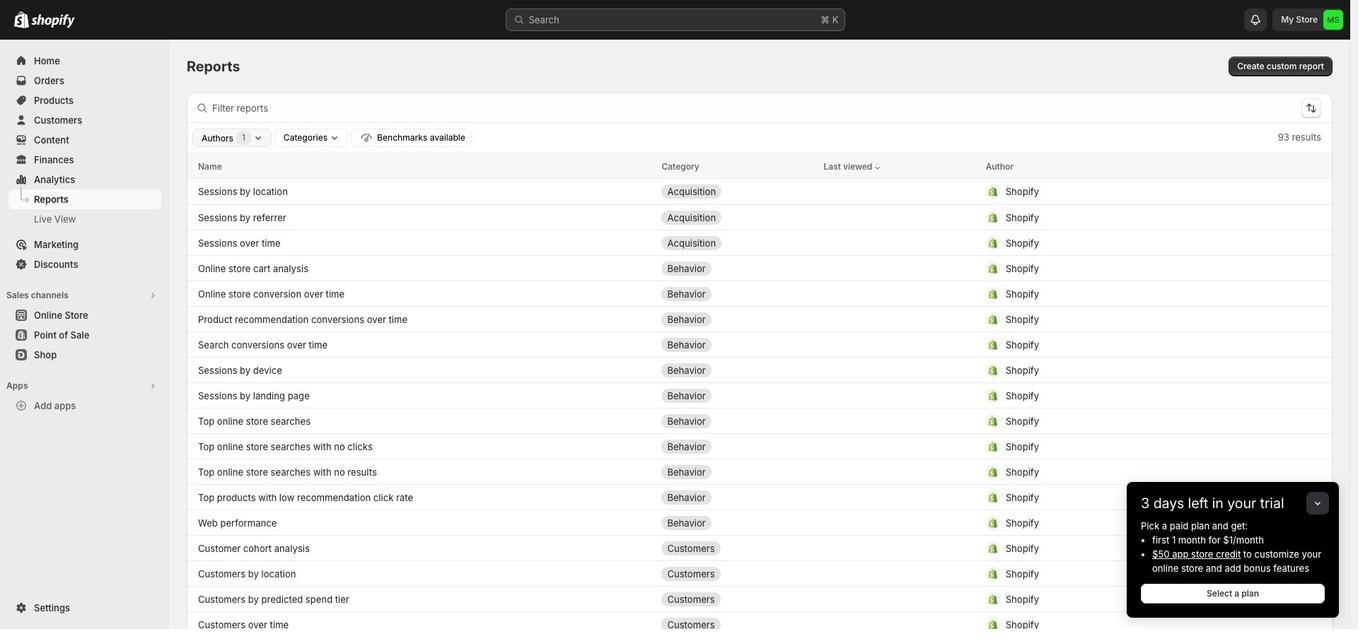 Task type: vqa. For each thing, say whether or not it's contained in the screenshot.
16th row from the bottom
yes



Task type: describe. For each thing, give the bounding box(es) containing it.
4 row from the top
[[187, 230, 1333, 255]]

my store image
[[1324, 10, 1343, 30]]

11 row from the top
[[187, 408, 1333, 434]]

14 row from the top
[[187, 485, 1333, 510]]

9 row from the top
[[187, 357, 1333, 383]]

17 row from the top
[[187, 561, 1333, 586]]

10 row from the top
[[187, 383, 1333, 408]]

15 row from the top
[[187, 510, 1333, 536]]

12 row from the top
[[187, 434, 1333, 459]]

19 row from the top
[[187, 612, 1333, 630]]

8 row from the top
[[187, 332, 1333, 357]]

7 row from the top
[[187, 306, 1333, 332]]



Task type: locate. For each thing, give the bounding box(es) containing it.
row
[[187, 154, 1333, 179], [187, 179, 1333, 204], [187, 204, 1333, 230], [187, 230, 1333, 255], [187, 255, 1333, 281], [187, 281, 1333, 306], [187, 306, 1333, 332], [187, 332, 1333, 357], [187, 357, 1333, 383], [187, 383, 1333, 408], [187, 408, 1333, 434], [187, 434, 1333, 459], [187, 459, 1333, 485], [187, 485, 1333, 510], [187, 510, 1333, 536], [187, 536, 1333, 561], [187, 561, 1333, 586], [187, 586, 1333, 612], [187, 612, 1333, 630]]

shopify image
[[14, 11, 29, 28]]

shopify image
[[31, 14, 75, 28]]

6 row from the top
[[187, 281, 1333, 306]]

Filter reports text field
[[212, 97, 1290, 120]]

cell
[[662, 180, 813, 203], [986, 180, 1288, 203], [662, 206, 813, 229], [824, 206, 975, 229], [986, 206, 1288, 229], [662, 232, 813, 254], [986, 232, 1288, 254], [662, 257, 813, 280], [824, 257, 975, 280], [986, 257, 1288, 280], [662, 283, 813, 305], [986, 283, 1288, 305], [662, 308, 813, 331], [824, 308, 975, 331], [986, 308, 1288, 331], [662, 334, 813, 356], [986, 334, 1288, 356], [662, 359, 813, 382], [824, 359, 975, 382], [986, 359, 1288, 382], [662, 384, 813, 407], [986, 384, 1288, 407], [662, 410, 813, 433], [824, 410, 975, 433], [986, 410, 1288, 433], [662, 435, 813, 458], [986, 435, 1288, 458], [662, 461, 813, 484], [824, 461, 975, 484], [986, 461, 1288, 484], [662, 486, 813, 509], [986, 486, 1288, 509], [662, 512, 813, 534], [824, 512, 975, 534], [986, 512, 1288, 534], [662, 537, 813, 560], [986, 537, 1288, 560], [662, 563, 813, 585], [824, 563, 975, 585], [986, 563, 1288, 585], [662, 588, 813, 611], [986, 588, 1288, 611], [662, 614, 813, 630], [824, 614, 975, 630], [986, 614, 1288, 630]]

list of reports table
[[187, 154, 1333, 630]]

13 row from the top
[[187, 459, 1333, 485]]

3 row from the top
[[187, 204, 1333, 230]]

2 row from the top
[[187, 179, 1333, 204]]

18 row from the top
[[187, 586, 1333, 612]]

5 row from the top
[[187, 255, 1333, 281]]

16 row from the top
[[187, 536, 1333, 561]]

1 row from the top
[[187, 154, 1333, 179]]



